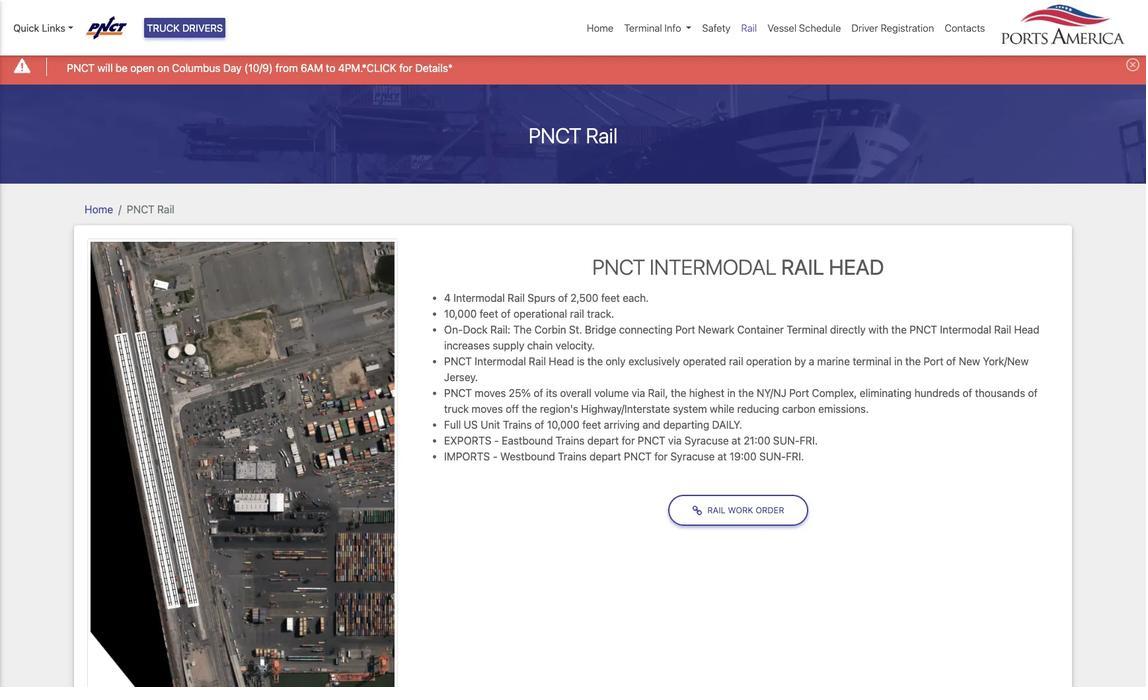 Task type: locate. For each thing, give the bounding box(es) containing it.
0 horizontal spatial port
[[676, 324, 696, 336]]

head up "york/new"
[[1015, 324, 1040, 336]]

0 horizontal spatial head
[[549, 356, 574, 368]]

trains down region's
[[556, 435, 585, 447]]

bridge
[[585, 324, 617, 336]]

rail link
[[736, 15, 763, 41]]

0 vertical spatial pnct rail
[[529, 123, 618, 148]]

rail work order link
[[669, 495, 808, 527]]

1 horizontal spatial rail
[[729, 356, 744, 368]]

safety
[[703, 22, 731, 34]]

truck
[[147, 22, 180, 34]]

truck
[[444, 403, 469, 415]]

terminal info link
[[619, 15, 697, 41]]

moves up unit
[[472, 403, 503, 415]]

new
[[959, 356, 981, 368]]

columbus
[[172, 62, 221, 74]]

newark
[[698, 324, 735, 336]]

sun- right 21:00
[[774, 435, 800, 447]]

via down departing
[[669, 435, 682, 447]]

1 vertical spatial sun-
[[760, 451, 786, 463]]

pnct inside "link"
[[67, 62, 95, 74]]

0 horizontal spatial for
[[399, 62, 413, 74]]

in up while
[[728, 387, 736, 399]]

0 horizontal spatial at
[[718, 451, 727, 463]]

10,000
[[444, 308, 477, 320], [547, 419, 580, 431]]

feet up rail:
[[480, 308, 498, 320]]

0 vertical spatial syracuse
[[685, 435, 729, 447]]

from
[[276, 62, 298, 74]]

terminal info
[[624, 22, 682, 34]]

of
[[558, 292, 568, 304], [501, 308, 511, 320], [947, 356, 956, 368], [534, 387, 544, 399], [963, 387, 973, 399], [1028, 387, 1038, 399], [535, 419, 544, 431]]

rail up st.
[[570, 308, 585, 320]]

10,000 down region's
[[547, 419, 580, 431]]

port up hundreds
[[924, 356, 944, 368]]

sun-
[[774, 435, 800, 447], [760, 451, 786, 463]]

1 vertical spatial home link
[[85, 203, 113, 215]]

2 vertical spatial feet
[[583, 419, 601, 431]]

via left rail,
[[632, 387, 645, 399]]

1 vertical spatial at
[[718, 451, 727, 463]]

rail work order
[[708, 506, 785, 516]]

- right imports at the bottom
[[493, 451, 498, 463]]

1 vertical spatial trains
[[556, 435, 585, 447]]

quick links
[[13, 22, 65, 34]]

1 vertical spatial depart
[[590, 451, 621, 463]]

work
[[728, 506, 754, 516]]

1 vertical spatial feet
[[480, 308, 498, 320]]

10,000 up on- at the left top of the page
[[444, 308, 477, 320]]

each.
[[623, 292, 649, 304]]

the
[[892, 324, 907, 336], [588, 356, 603, 368], [906, 356, 921, 368], [671, 387, 687, 399], [739, 387, 754, 399], [522, 403, 537, 415]]

0 vertical spatial feet
[[601, 292, 620, 304]]

intermodal down the supply
[[475, 356, 526, 368]]

terminal
[[624, 22, 662, 34], [787, 324, 828, 336]]

head
[[829, 254, 885, 279], [1015, 324, 1040, 336], [549, 356, 574, 368]]

port left newark
[[676, 324, 696, 336]]

terminal up a
[[787, 324, 828, 336]]

1 horizontal spatial in
[[895, 356, 903, 368]]

feet left arriving
[[583, 419, 601, 431]]

0 vertical spatial fri.
[[800, 435, 818, 447]]

highest
[[689, 387, 725, 399]]

1 horizontal spatial pnct rail
[[529, 123, 618, 148]]

of up "eastbound"
[[535, 419, 544, 431]]

2 vertical spatial head
[[549, 356, 574, 368]]

info
[[665, 22, 682, 34]]

1 horizontal spatial home
[[587, 22, 614, 34]]

-
[[494, 435, 499, 447], [493, 451, 498, 463]]

intermodal up newark
[[650, 254, 777, 279]]

while
[[710, 403, 735, 415]]

contacts link
[[940, 15, 991, 41]]

rail right operated
[[729, 356, 744, 368]]

1 vertical spatial 10,000
[[547, 419, 580, 431]]

volume
[[594, 387, 629, 399]]

safety link
[[697, 15, 736, 41]]

pnct rail
[[529, 123, 618, 148], [127, 203, 175, 215]]

home
[[587, 22, 614, 34], [85, 203, 113, 215]]

at up the 19:00
[[732, 435, 741, 447]]

0 horizontal spatial pnct rail
[[127, 203, 175, 215]]

1 vertical spatial rail
[[729, 356, 744, 368]]

trains
[[503, 419, 532, 431], [556, 435, 585, 447], [558, 451, 587, 463]]

feet up track.
[[601, 292, 620, 304]]

0 vertical spatial in
[[895, 356, 903, 368]]

0 vertical spatial for
[[399, 62, 413, 74]]

for
[[399, 62, 413, 74], [622, 435, 635, 447], [655, 451, 668, 463]]

pnct will be open on columbus day (10/9) from 6am to 4pm.*click for details* link
[[67, 60, 453, 76]]

the right the off at the left bottom
[[522, 403, 537, 415]]

intermodal right "4"
[[454, 292, 505, 304]]

head up directly
[[829, 254, 885, 279]]

depart
[[588, 435, 619, 447], [590, 451, 621, 463]]

in
[[895, 356, 903, 368], [728, 387, 736, 399]]

1 vertical spatial pnct rail
[[127, 203, 175, 215]]

0 vertical spatial home
[[587, 22, 614, 34]]

the right 'is' at the right of the page
[[588, 356, 603, 368]]

port up carbon
[[790, 387, 810, 399]]

via
[[632, 387, 645, 399], [669, 435, 682, 447]]

rail image
[[87, 238, 398, 688]]

trains right the westbound
[[558, 451, 587, 463]]

0 vertical spatial head
[[829, 254, 885, 279]]

operated
[[683, 356, 727, 368]]

by
[[795, 356, 806, 368]]

1 horizontal spatial at
[[732, 435, 741, 447]]

vessel
[[768, 22, 797, 34]]

day
[[223, 62, 242, 74]]

1 horizontal spatial home link
[[582, 15, 619, 41]]

head left 'is' at the right of the page
[[549, 356, 574, 368]]

for left details*
[[399, 62, 413, 74]]

pnct will be open on columbus day (10/9) from 6am to 4pm.*click for details*
[[67, 62, 453, 74]]

0 horizontal spatial terminal
[[624, 22, 662, 34]]

unit
[[481, 419, 500, 431]]

system
[[673, 403, 707, 415]]

1 horizontal spatial 10,000
[[547, 419, 580, 431]]

registration
[[881, 22, 935, 34]]

with
[[869, 324, 889, 336]]

2 vertical spatial for
[[655, 451, 668, 463]]

1 horizontal spatial port
[[790, 387, 810, 399]]

rail
[[570, 308, 585, 320], [729, 356, 744, 368]]

for down arriving
[[622, 435, 635, 447]]

schedule
[[799, 22, 841, 34]]

highway/interstate
[[581, 403, 670, 415]]

2 horizontal spatial port
[[924, 356, 944, 368]]

directly
[[830, 324, 866, 336]]

the up hundreds
[[906, 356, 921, 368]]

off
[[506, 403, 519, 415]]

full
[[444, 419, 461, 431]]

jersey.
[[444, 372, 478, 384]]

container
[[738, 324, 784, 336]]

0 vertical spatial 10,000
[[444, 308, 477, 320]]

1 vertical spatial head
[[1015, 324, 1040, 336]]

rail:
[[491, 324, 511, 336]]

1 vertical spatial moves
[[472, 403, 503, 415]]

moves
[[475, 387, 506, 399], [472, 403, 503, 415]]

- down unit
[[494, 435, 499, 447]]

sun- down 21:00
[[760, 451, 786, 463]]

0 vertical spatial rail
[[570, 308, 585, 320]]

0 vertical spatial home link
[[582, 15, 619, 41]]

0 vertical spatial at
[[732, 435, 741, 447]]

details*
[[415, 62, 453, 74]]

terminal left info
[[624, 22, 662, 34]]

rail inside 'link'
[[708, 506, 726, 516]]

in right the terminal at the bottom of the page
[[895, 356, 903, 368]]

operation
[[746, 356, 792, 368]]

eastbound
[[502, 435, 553, 447]]

1 horizontal spatial via
[[669, 435, 682, 447]]

carbon
[[783, 403, 816, 415]]

at left the 19:00
[[718, 451, 727, 463]]

0 horizontal spatial home link
[[85, 203, 113, 215]]

1 horizontal spatial for
[[622, 435, 635, 447]]

a
[[809, 356, 815, 368]]

exclusively
[[629, 356, 681, 368]]

0 vertical spatial via
[[632, 387, 645, 399]]

hundreds
[[915, 387, 960, 399]]

1 vertical spatial fri.
[[786, 451, 804, 463]]

trains down the off at the left bottom
[[503, 419, 532, 431]]

0 vertical spatial sun-
[[774, 435, 800, 447]]

port
[[676, 324, 696, 336], [924, 356, 944, 368], [790, 387, 810, 399]]

2,500
[[571, 292, 599, 304]]

1 horizontal spatial terminal
[[787, 324, 828, 336]]

1 vertical spatial home
[[85, 203, 113, 215]]

moves up the off at the left bottom
[[475, 387, 506, 399]]

0 horizontal spatial 10,000
[[444, 308, 477, 320]]

1 vertical spatial port
[[924, 356, 944, 368]]

1 vertical spatial in
[[728, 387, 736, 399]]

1 vertical spatial terminal
[[787, 324, 828, 336]]

for down and at the bottom right of page
[[655, 451, 668, 463]]

and
[[643, 419, 661, 431]]

of right hundreds
[[963, 387, 973, 399]]



Task type: vqa. For each thing, say whether or not it's contained in the screenshot.
bottommost pnct rail
yes



Task type: describe. For each thing, give the bounding box(es) containing it.
0 horizontal spatial via
[[632, 387, 645, 399]]

25%
[[509, 387, 531, 399]]

0 horizontal spatial home
[[85, 203, 113, 215]]

pnct intermodal rail head
[[593, 254, 885, 279]]

2 vertical spatial port
[[790, 387, 810, 399]]

eliminating
[[860, 387, 912, 399]]

emissions.
[[819, 403, 869, 415]]

is
[[577, 356, 585, 368]]

0 vertical spatial port
[[676, 324, 696, 336]]

1 vertical spatial syracuse
[[671, 451, 715, 463]]

quick
[[13, 22, 39, 34]]

close image
[[1127, 58, 1140, 72]]

driver registration
[[852, 22, 935, 34]]

4
[[444, 292, 451, 304]]

driver
[[852, 22, 879, 34]]

vessel schedule
[[768, 22, 841, 34]]

1 horizontal spatial head
[[829, 254, 885, 279]]

connecting
[[619, 324, 673, 336]]

truck drivers
[[147, 22, 223, 34]]

velocity.
[[556, 340, 595, 352]]

21:00
[[744, 435, 771, 447]]

rail,
[[648, 387, 668, 399]]

st.
[[569, 324, 582, 336]]

increases
[[444, 340, 490, 352]]

ny/nj
[[757, 387, 787, 399]]

the up system
[[671, 387, 687, 399]]

operational
[[514, 308, 567, 320]]

only
[[606, 356, 626, 368]]

the
[[514, 324, 532, 336]]

spurs
[[528, 292, 556, 304]]

of right thousands
[[1028, 387, 1038, 399]]

chain
[[527, 340, 553, 352]]

6am
[[301, 62, 323, 74]]

arriving
[[604, 419, 640, 431]]

of left 'new'
[[947, 356, 956, 368]]

quick links link
[[13, 20, 73, 35]]

4 intermodal rail spurs of 2,500 feet each. 10,000 feet of operational rail track. on-dock rail:  the corbin st. bridge connecting port newark container terminal directly with the pnct intermodal rail head increases supply chain velocity. pnct intermodal rail head is the only exclusively operated rail operation by a marine terminal in the port of new york/new jersey. pnct moves 25% of its overall volume via rail, the highest in the ny/nj port complex, eliminating hundreds of thousands of truck moves off the region's highway/interstate system while reducing carbon emissions. full us unit trains of 10,000 feet arriving and departing daily. exports - eastbound trains depart for pnct via syracuse at 21:00 sun-fri. imports - westbound trains depart pnct for syracuse at 19:00 sun-fri.
[[444, 292, 1040, 463]]

2 horizontal spatial for
[[655, 451, 668, 463]]

corbin
[[535, 324, 567, 336]]

open
[[130, 62, 155, 74]]

1 vertical spatial -
[[493, 451, 498, 463]]

2 horizontal spatial head
[[1015, 324, 1040, 336]]

westbound
[[501, 451, 555, 463]]

links
[[42, 22, 65, 34]]

on
[[157, 62, 169, 74]]

vessel schedule link
[[763, 15, 847, 41]]

supply
[[493, 340, 525, 352]]

link image
[[693, 506, 708, 516]]

us
[[464, 419, 478, 431]]

drivers
[[182, 22, 223, 34]]

driver registration link
[[847, 15, 940, 41]]

0 vertical spatial depart
[[588, 435, 619, 447]]

york/new
[[983, 356, 1029, 368]]

order
[[756, 506, 785, 516]]

overall
[[560, 387, 592, 399]]

intermodal up 'new'
[[940, 324, 992, 336]]

truck drivers link
[[144, 18, 226, 38]]

terminal inside 4 intermodal rail spurs of 2,500 feet each. 10,000 feet of operational rail track. on-dock rail:  the corbin st. bridge connecting port newark container terminal directly with the pnct intermodal rail head increases supply chain velocity. pnct intermodal rail head is the only exclusively operated rail operation by a marine terminal in the port of new york/new jersey. pnct moves 25% of its overall volume via rail, the highest in the ny/nj port complex, eliminating hundreds of thousands of truck moves off the region's highway/interstate system while reducing carbon emissions. full us unit trains of 10,000 feet arriving and departing daily. exports - eastbound trains depart for pnct via syracuse at 21:00 sun-fri. imports - westbound trains depart pnct for syracuse at 19:00 sun-fri.
[[787, 324, 828, 336]]

0 horizontal spatial in
[[728, 387, 736, 399]]

4pm.*click
[[338, 62, 397, 74]]

to
[[326, 62, 336, 74]]

1 vertical spatial for
[[622, 435, 635, 447]]

the right with
[[892, 324, 907, 336]]

region's
[[540, 403, 579, 415]]

imports
[[444, 451, 490, 463]]

1 vertical spatial via
[[669, 435, 682, 447]]

(10/9)
[[245, 62, 273, 74]]

complex,
[[812, 387, 857, 399]]

reducing
[[738, 403, 780, 415]]

0 vertical spatial terminal
[[624, 22, 662, 34]]

terminal
[[853, 356, 892, 368]]

of right the spurs
[[558, 292, 568, 304]]

pnct will be open on columbus day (10/9) from 6am to 4pm.*click for details* alert
[[0, 49, 1147, 84]]

for inside "link"
[[399, 62, 413, 74]]

of up rail:
[[501, 308, 511, 320]]

0 vertical spatial -
[[494, 435, 499, 447]]

marine
[[818, 356, 850, 368]]

0 vertical spatial moves
[[475, 387, 506, 399]]

be
[[116, 62, 128, 74]]

departing
[[663, 419, 710, 431]]

0 horizontal spatial rail
[[570, 308, 585, 320]]

2 vertical spatial trains
[[558, 451, 587, 463]]

of left its
[[534, 387, 544, 399]]

0 vertical spatial trains
[[503, 419, 532, 431]]

19:00
[[730, 451, 757, 463]]

its
[[546, 387, 558, 399]]

contacts
[[945, 22, 986, 34]]

will
[[97, 62, 113, 74]]

home inside home link
[[587, 22, 614, 34]]

track.
[[587, 308, 615, 320]]

exports
[[444, 435, 492, 447]]

the up reducing
[[739, 387, 754, 399]]

thousands
[[975, 387, 1026, 399]]



